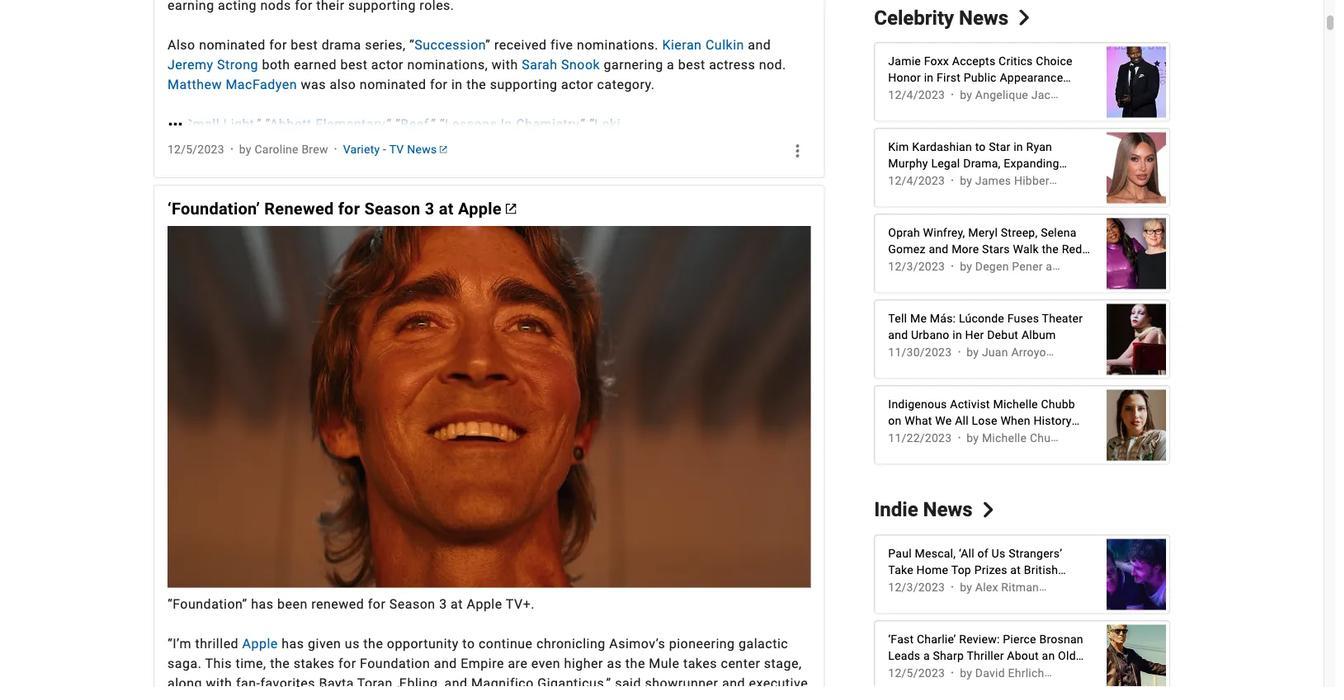Task type: describe. For each thing, give the bounding box(es) containing it.
sarah
[[522, 57, 558, 73]]

actress
[[709, 57, 756, 73]]

see more image
[[162, 114, 189, 134]]

image image for 'fast charlie' review: pierce brosnan leads a sharp thriller about an old hitman with a new crush
[[1107, 617, 1166, 688]]

" left "small"
[[168, 116, 172, 132]]

stakes
[[294, 656, 335, 672]]

in
[[501, 116, 513, 132]]

'foundation' renewed for season 3 at apple button
[[168, 199, 516, 219]]

received
[[494, 37, 547, 53]]

0 horizontal spatial nominated
[[199, 37, 266, 53]]

1 horizontal spatial 3
[[439, 597, 447, 613]]

series,
[[365, 37, 406, 53]]

" left ,...
[[590, 116, 595, 132]]

elementary
[[316, 116, 385, 132]]

galactic
[[739, 637, 789, 652]]

michelle inside indigenous activist michelle chubb on what we all lose when history centers white voices
[[993, 398, 1038, 412]]

3 ," from the left
[[429, 116, 436, 132]]

1 vertical spatial season
[[389, 597, 436, 613]]

news inside button
[[407, 143, 437, 156]]

strong
[[217, 57, 258, 73]]

murphy
[[889, 157, 928, 171]]

the up by degen pener and peter tomka
[[1042, 243, 1059, 256]]

11/22/2023
[[889, 432, 952, 445]]

on
[[889, 414, 902, 428]]

ehrlich
[[1008, 667, 1045, 680]]

continue
[[479, 637, 533, 652]]

to inside kim kardashian to star in ryan murphy legal drama, expanding acting career
[[975, 140, 986, 154]]

2 vertical spatial apple
[[242, 637, 278, 652]]

an
[[1042, 650, 1055, 663]]

new
[[966, 666, 989, 680]]

paul
[[889, 547, 912, 561]]

are
[[508, 656, 528, 672]]

1 vertical spatial nominated
[[360, 77, 426, 92]]

variety - tv news button
[[343, 141, 447, 158]]

legal
[[932, 157, 960, 171]]

prizes
[[975, 564, 1008, 577]]

1 vertical spatial michelle
[[982, 432, 1027, 445]]

a small light link
[[172, 116, 255, 132]]

album
[[1022, 329, 1056, 342]]

british
[[1024, 564, 1059, 577]]

"foundation"
[[168, 597, 247, 613]]

oprah
[[889, 226, 920, 240]]

celebrity news link
[[875, 6, 1033, 29]]

kieran
[[662, 37, 702, 53]]

indigenous
[[889, 398, 947, 412]]

white
[[933, 431, 963, 445]]

earned
[[294, 57, 337, 73]]

with inside also nominated for best drama series, " succession " received five nominations. kieran culkin and jeremy strong both earned best actor nominations, with sarah snook garnering a best actress nod. matthew macfadyen was also nominated for in the supporting actor category.
[[492, 57, 518, 73]]

12/5/2023 for by caroline brew
[[168, 143, 224, 156]]

lessons in chemistry link
[[445, 116, 579, 132]]

thriller
[[967, 650, 1004, 663]]

" inside also nominated for best drama series, " succession " received five nominations. kieran culkin and jeremy strong both earned best actor nominations, with sarah snook garnering a best actress nod. matthew macfadyen was also nominated for in the supporting actor category.
[[410, 37, 415, 53]]

for inside button
[[338, 199, 360, 218]]

matthew macfadyen link
[[168, 77, 297, 92]]

tomka
[[1100, 260, 1136, 274]]

,...
[[621, 116, 636, 132]]

supporting
[[490, 77, 558, 92]]

by for by alex ritman
[[960, 581, 973, 595]]

david
[[976, 667, 1005, 680]]

-
[[383, 143, 387, 156]]

at up opportunity
[[451, 597, 463, 613]]

gomez
[[889, 243, 926, 256]]

the up said in the left of the page
[[626, 656, 645, 672]]

at inside paul mescal, 'all of us strangers' take home top prizes at british independent film awards
[[1011, 564, 1021, 577]]

kieran culkin link
[[662, 37, 744, 53]]

in inside kim kardashian to star in ryan murphy legal drama, expanding acting career
[[1014, 140, 1024, 154]]

degen
[[976, 260, 1009, 274]]

a inside also nominated for best drama series, " succession " received five nominations. kieran culkin and jeremy strong both earned best actor nominations, with sarah snook garnering a best actress nod. matthew macfadyen was also nominated for in the supporting actor category.
[[667, 57, 675, 73]]

0 horizontal spatial has
[[251, 597, 274, 613]]

expanding
[[1004, 157, 1060, 171]]

indigenous activist michelle chubb on what we all lose when history centers white voices
[[889, 398, 1076, 445]]

ebling,
[[399, 676, 441, 688]]

'foundation' renewed for season 3 at apple
[[168, 199, 502, 218]]

news for celebrity news
[[959, 6, 1009, 29]]

1 vertical spatial chubb
[[1030, 432, 1064, 445]]

in inside also nominated for best drama series, " succession " received five nominations. kieran culkin and jeremy strong both earned best actor nominations, with sarah snook garnering a best actress nod. matthew macfadyen was also nominated for in the supporting actor category.
[[452, 77, 463, 92]]

lúconde
[[959, 312, 1005, 326]]

stars
[[982, 243, 1010, 256]]

caroline
[[255, 143, 299, 156]]

stage,
[[764, 656, 802, 672]]

zee
[[1134, 88, 1153, 102]]

" up caroline
[[265, 116, 270, 132]]

has inside has given us the opportunity to continue chronicling asimov's pioneering galactic saga. this time, the stakes for foundation and empire are even higher as the mule takes center stage, along with fan-favorites bayta,toran, ebling, and magnifico giganticus," said showrunner and executi
[[282, 637, 304, 652]]

nominations,
[[407, 57, 488, 73]]

career
[[926, 173, 961, 187]]

peter
[[1069, 260, 1097, 274]]

by michelle chubb
[[967, 432, 1064, 445]]

'foundation'
[[168, 199, 260, 218]]

bayta,toran,
[[319, 676, 396, 688]]

"foundation" has been renewed for season 3 at apple tv+.
[[168, 597, 535, 613]]

by for by david ehrlich
[[960, 667, 973, 680]]

chevron right inline image for celebrity news
[[1017, 10, 1033, 25]]

tv
[[389, 143, 404, 156]]

loki link
[[595, 116, 621, 132]]

time,
[[236, 656, 266, 672]]

" up launch inline image
[[440, 116, 445, 132]]

for inside has given us the opportunity to continue chronicling asimov's pioneering galactic saga. this time, the stakes for foundation and empire are even higher as the mule takes center stage, along with fan-favorites bayta,toran, ebling, and magnifico giganticus," said showrunner and executi
[[338, 656, 356, 672]]

at inside button
[[439, 199, 454, 218]]

4 ," from the left
[[579, 116, 586, 132]]

small
[[185, 116, 220, 132]]

said
[[615, 676, 641, 688]]

and down the red
[[1046, 260, 1066, 274]]

11/30/2023
[[889, 346, 952, 359]]

streep,
[[1001, 226, 1038, 240]]

variety - tv news
[[343, 143, 437, 156]]

arroyo
[[1012, 346, 1047, 359]]

chevron right inline image for indie news
[[981, 502, 997, 518]]

fuses
[[1008, 312, 1039, 326]]

the right us
[[364, 637, 383, 652]]

image image for oprah winfrey, meryl streep, selena gomez and more stars walk the red carpet at the academy museum gala
[[1107, 210, 1166, 298]]

ryan
[[1027, 140, 1053, 154]]

all
[[955, 414, 969, 428]]

chubb inside indigenous activist michelle chubb on what we all lose when history centers white voices
[[1041, 398, 1076, 412]]

by for by james hibberd
[[960, 174, 973, 188]]

thrilled
[[195, 637, 239, 652]]

empire
[[461, 656, 504, 672]]

1 horizontal spatial best
[[340, 57, 368, 73]]

más:
[[930, 312, 956, 326]]

12/5/2023 for by david ehrlich
[[889, 667, 945, 680]]

with inside has given us the opportunity to continue chronicling asimov's pioneering galactic saga. this time, the stakes for foundation and empire are even higher as the mule takes center stage, along with fan-favorites bayta,toran, ebling, and magnifico giganticus," said showrunner and executi
[[206, 676, 232, 688]]

with inside 'fast charlie' review: pierce brosnan leads a sharp thriller about an old hitman with a new crush
[[930, 666, 953, 680]]

also nominated for best drama series, " succession " received five nominations. kieran culkin and jeremy strong both earned best actor nominations, with sarah snook garnering a best actress nod. matthew macfadyen was also nominated for in the supporting actor category.
[[168, 37, 787, 92]]

theater
[[1042, 312, 1083, 326]]

1 ," from the left
[[255, 116, 262, 132]]

higher
[[564, 656, 603, 672]]

the inside also nominated for best drama series, " succession " received five nominations. kieran culkin and jeremy strong both earned best actor nominations, with sarah snook garnering a best actress nod. matthew macfadyen was also nominated for in the supporting actor category.
[[467, 77, 486, 92]]

by alex ritman
[[960, 581, 1039, 595]]

image image for paul mescal, 'all of us strangers' take home top prizes at british independent film awards
[[1107, 531, 1166, 619]]

me
[[911, 312, 927, 326]]

strangers'
[[1009, 547, 1063, 561]]

alex
[[976, 581, 999, 595]]

at inside "oprah winfrey, meryl streep, selena gomez and more stars walk the red carpet at the academy museum gala"
[[927, 259, 937, 273]]

in inside tell me más: lúconde fuses theater and urbano in her debut album
[[953, 329, 962, 342]]

image image for indigenous activist michelle chubb on what we all lose when history centers white voices
[[1107, 382, 1166, 470]]

2 ," from the left
[[385, 116, 392, 132]]



Task type: locate. For each thing, give the bounding box(es) containing it.
with down this
[[206, 676, 232, 688]]

launch inline image
[[506, 204, 516, 214]]

and down the winfrey,
[[929, 243, 949, 256]]

0 vertical spatial actor
[[371, 57, 404, 73]]

1 vertical spatial news
[[407, 143, 437, 156]]

1 vertical spatial 12/3/2023
[[889, 581, 945, 595]]

0 horizontal spatial chevron right inline image
[[981, 502, 997, 518]]

beef
[[401, 116, 429, 132]]

0 horizontal spatial to
[[463, 637, 475, 652]]

charlie'
[[917, 633, 956, 647]]

12/5/2023 down leads on the bottom of page
[[889, 667, 945, 680]]

centers
[[889, 431, 930, 445]]

0 vertical spatial a
[[667, 57, 675, 73]]

drama
[[322, 37, 361, 53]]

a left new
[[956, 666, 962, 680]]

2 12/4/2023 from the top
[[889, 174, 945, 188]]

0 vertical spatial 3
[[425, 199, 435, 218]]

0 vertical spatial season
[[364, 199, 421, 218]]

by for by degen pener and peter tomka
[[960, 260, 973, 274]]

3 up opportunity
[[439, 597, 447, 613]]

the down nominations,
[[467, 77, 486, 92]]

best down kieran
[[678, 57, 706, 73]]

a
[[667, 57, 675, 73], [924, 650, 930, 663], [956, 666, 962, 680]]

five
[[551, 37, 573, 53]]

us
[[992, 547, 1006, 561]]

chubb up history
[[1041, 398, 1076, 412]]

group
[[168, 226, 811, 588]]

0 vertical spatial in
[[452, 77, 463, 92]]

us
[[345, 637, 360, 652]]

and right zee
[[1156, 88, 1176, 102]]

lose
[[972, 414, 998, 428]]

by james hibberd
[[960, 174, 1056, 188]]

apple left launch inline icon
[[458, 199, 502, 218]]

1 vertical spatial a
[[924, 650, 930, 663]]

paul mescal, 'all of us strangers' take home top prizes at british independent film awards
[[889, 547, 1063, 594]]

celebrity news
[[875, 6, 1009, 29]]

image image for tell me más: lúconde fuses theater and urbano in her debut album
[[1107, 296, 1166, 384]]

by down top
[[960, 581, 973, 595]]

hibberd
[[1015, 174, 1056, 188]]

0 vertical spatial chubb
[[1041, 398, 1076, 412]]

news for indie news
[[923, 498, 973, 522]]

by down her
[[967, 346, 979, 359]]

has given us the opportunity to continue chronicling asimov's pioneering galactic saga. this time, the stakes for foundation and empire are even higher as the mule takes center stage, along with fan-favorites bayta,toran, ebling, and magnifico giganticus," said showrunner and executi
[[168, 637, 808, 688]]

academy
[[960, 259, 1010, 273]]

best up earned at the left top of page
[[291, 37, 318, 53]]

and down empire
[[445, 676, 468, 688]]

see more image
[[788, 141, 808, 161]]

in down nominations,
[[452, 77, 463, 92]]

and inside tell me más: lúconde fuses theater and urbano in her debut album
[[889, 329, 908, 342]]

nod.
[[759, 57, 787, 73]]

news
[[959, 6, 1009, 29], [407, 143, 437, 156], [923, 498, 973, 522]]

1 horizontal spatial a
[[924, 650, 930, 663]]

has left 'been'
[[251, 597, 274, 613]]

by caroline brew
[[239, 143, 328, 156]]

apple up time,
[[242, 637, 278, 652]]

acting
[[889, 173, 923, 187]]

0 horizontal spatial in
[[452, 77, 463, 92]]

12/4/2023 up "kim" in the right of the page
[[889, 88, 945, 102]]

given
[[308, 637, 341, 652]]

image element
[[168, 226, 811, 588]]

0 horizontal spatial actor
[[371, 57, 404, 73]]

and up nod.
[[748, 37, 771, 53]]

1 horizontal spatial nominated
[[360, 77, 426, 92]]

old
[[1058, 650, 1076, 663]]

chevron right inline image inside celebrity news link
[[1017, 10, 1033, 25]]

leads
[[889, 650, 921, 663]]

to up drama, at the top right of page
[[975, 140, 986, 154]]

chemistry
[[516, 116, 579, 132]]

" a small light ," " abbott elementary ," " beef ," " lessons in chemistry ," " loki ,...
[[168, 116, 636, 132]]

0 horizontal spatial 3
[[425, 199, 435, 218]]

1 vertical spatial 12/4/2023
[[889, 174, 945, 188]]

1 12/4/2023 from the top
[[889, 88, 945, 102]]

and down tell
[[889, 329, 908, 342]]

both
[[262, 57, 290, 73]]

," left lessons
[[429, 116, 436, 132]]

0 vertical spatial apple
[[458, 199, 502, 218]]

voices
[[966, 431, 1002, 445]]

1 horizontal spatial in
[[953, 329, 962, 342]]

tell
[[889, 312, 907, 326]]

to inside has given us the opportunity to continue chronicling asimov's pioneering galactic saga. this time, the stakes for foundation and empire are even higher as the mule takes center stage, along with fan-favorites bayta,toran, ebling, and magnifico giganticus," said showrunner and executi
[[463, 637, 475, 652]]

meryl
[[969, 226, 998, 240]]

and down center
[[722, 676, 745, 688]]

12/3/2023
[[889, 260, 945, 274], [889, 581, 945, 595]]

by for by juan arroyo
[[967, 346, 979, 359]]

been
[[277, 597, 308, 613]]

2 vertical spatial in
[[953, 329, 962, 342]]

news up mescal,
[[923, 498, 973, 522]]

to up empire
[[463, 637, 475, 652]]

0 vertical spatial nominated
[[199, 37, 266, 53]]

season up opportunity
[[389, 597, 436, 613]]

2 horizontal spatial with
[[930, 666, 953, 680]]

12/3/2023 for and
[[889, 260, 945, 274]]

by for by angelique jackson, michaela zee and jaden thompson
[[960, 88, 973, 102]]

3 down variety - tv news button
[[425, 199, 435, 218]]

history
[[1034, 414, 1072, 428]]

1 12/3/2023 from the top
[[889, 260, 945, 274]]

best up also
[[340, 57, 368, 73]]

jeremy
[[168, 57, 214, 73]]

news right celebrity
[[959, 6, 1009, 29]]

by down all
[[967, 432, 979, 445]]

1 vertical spatial 3
[[439, 597, 447, 613]]

2 vertical spatial a
[[956, 666, 962, 680]]

1 horizontal spatial actor
[[561, 77, 594, 92]]

1 horizontal spatial 12/5/2023
[[889, 667, 945, 680]]

by down drama, at the top right of page
[[960, 174, 973, 188]]

12/3/2023 for take
[[889, 581, 945, 595]]

thompson
[[1215, 88, 1272, 102]]

apple left tv+.
[[467, 597, 503, 613]]

center
[[721, 656, 761, 672]]

category.
[[597, 77, 655, 92]]

this
[[205, 656, 232, 672]]

1 vertical spatial in
[[1014, 140, 1024, 154]]

michelle up when
[[993, 398, 1038, 412]]

chevron right inline image up angelique
[[1017, 10, 1033, 25]]

0 vertical spatial 12/4/2023
[[889, 88, 945, 102]]

light
[[223, 116, 255, 132]]

0 vertical spatial news
[[959, 6, 1009, 29]]

best
[[291, 37, 318, 53], [340, 57, 368, 73], [678, 57, 706, 73]]

0 vertical spatial 12/3/2023
[[889, 260, 945, 274]]

2 horizontal spatial in
[[1014, 140, 1024, 154]]

with down sharp
[[930, 666, 953, 680]]

michelle
[[993, 398, 1038, 412], [982, 432, 1027, 445]]

jaden
[[1179, 88, 1212, 102]]

1 horizontal spatial to
[[975, 140, 986, 154]]

urbano
[[911, 329, 950, 342]]

pener
[[1012, 260, 1043, 274]]

," up caroline
[[255, 116, 262, 132]]

in
[[452, 77, 463, 92], [1014, 140, 1024, 154], [953, 329, 962, 342]]

0 horizontal spatial with
[[206, 676, 232, 688]]

brosnan
[[1040, 633, 1084, 647]]

2 horizontal spatial best
[[678, 57, 706, 73]]

also
[[168, 37, 195, 53]]

the up favorites at left
[[270, 656, 290, 672]]

and inside "oprah winfrey, meryl streep, selena gomez and more stars walk the red carpet at the academy museum gala"
[[929, 243, 949, 256]]

2 12/3/2023 from the top
[[889, 581, 945, 595]]

pioneering
[[669, 637, 735, 652]]

favorites
[[260, 676, 315, 688]]

was
[[301, 77, 326, 92]]

by for by caroline brew
[[239, 143, 252, 156]]

apple inside button
[[458, 199, 502, 218]]

giganticus,"
[[538, 676, 611, 688]]

nominated up strong
[[199, 37, 266, 53]]

chevron right inline image up of
[[981, 502, 997, 518]]

1 vertical spatial apple
[[467, 597, 503, 613]]

"i'm
[[168, 637, 192, 652]]

michelle down when
[[982, 432, 1027, 445]]

news left launch inline image
[[407, 143, 437, 156]]

1 vertical spatial chevron right inline image
[[981, 502, 997, 518]]

in right star
[[1014, 140, 1024, 154]]

1 vertical spatial to
[[463, 637, 475, 652]]

apple link
[[242, 637, 278, 652]]

nominated down series,
[[360, 77, 426, 92]]

red
[[1062, 243, 1083, 256]]

in left her
[[953, 329, 962, 342]]

and down opportunity
[[434, 656, 457, 672]]

12/4/2023 for by james hibberd
[[889, 174, 945, 188]]

a down kieran
[[667, 57, 675, 73]]

2 vertical spatial news
[[923, 498, 973, 522]]

star
[[989, 140, 1011, 154]]

michaela
[[1082, 88, 1131, 102]]

celebrity
[[875, 6, 954, 29]]

1 horizontal spatial has
[[282, 637, 304, 652]]

image image for kim kardashian to star in ryan murphy legal drama, expanding acting career
[[1107, 124, 1166, 212]]

chubb down history
[[1030, 432, 1064, 445]]

abbott elementary link
[[270, 116, 385, 132]]

nominated
[[199, 37, 266, 53], [360, 77, 426, 92]]

by david ehrlich
[[960, 667, 1045, 680]]

kardashian
[[912, 140, 972, 154]]

a down charlie'
[[924, 650, 930, 663]]

even
[[531, 656, 561, 672]]

12/4/2023 down 'murphy' on the top of page
[[889, 174, 945, 188]]

12/3/2023 down gomez
[[889, 260, 945, 274]]

renewed
[[311, 597, 364, 613]]

by for by michelle chubb
[[967, 432, 979, 445]]

2 horizontal spatial a
[[956, 666, 962, 680]]

chevron right inline image inside "indie news" link
[[981, 502, 997, 518]]

also
[[330, 77, 356, 92]]

at up ritman
[[1011, 564, 1021, 577]]

by left angelique
[[960, 88, 973, 102]]

1 vertical spatial 12/5/2023
[[889, 667, 945, 680]]

actor down snook
[[561, 77, 594, 92]]

by down more
[[960, 260, 973, 274]]

culkin
[[706, 37, 744, 53]]

1 vertical spatial has
[[282, 637, 304, 652]]

1 horizontal spatial with
[[492, 57, 518, 73]]

fan-
[[236, 676, 260, 688]]

foundation
[[360, 656, 430, 672]]

gala
[[1062, 259, 1087, 273]]

by degen pener and peter tomka
[[960, 260, 1136, 274]]

" up tv
[[396, 116, 401, 132]]

0 vertical spatial to
[[975, 140, 986, 154]]

season inside button
[[364, 199, 421, 218]]

actor
[[371, 57, 404, 73], [561, 77, 594, 92]]

0 vertical spatial 12/5/2023
[[168, 143, 224, 156]]

" right series,
[[410, 37, 415, 53]]

0 vertical spatial michelle
[[993, 398, 1038, 412]]

at down launch inline image
[[439, 199, 454, 218]]

at right carpet
[[927, 259, 937, 273]]

activist
[[950, 398, 990, 412]]

," up variety - tv news
[[385, 116, 392, 132]]

indie news link
[[875, 498, 997, 522]]

season down variety - tv news button
[[364, 199, 421, 218]]

3 inside button
[[425, 199, 435, 218]]

0 vertical spatial has
[[251, 597, 274, 613]]

debut
[[987, 329, 1019, 342]]

actor down series,
[[371, 57, 404, 73]]

image image
[[1107, 38, 1166, 126], [1107, 124, 1166, 212], [1107, 210, 1166, 298], [168, 226, 811, 588], [1107, 296, 1166, 384], [1107, 382, 1166, 470], [1107, 531, 1166, 619], [1107, 617, 1166, 688]]

about
[[1007, 650, 1039, 663]]

the down more
[[940, 259, 957, 273]]

chubb
[[1041, 398, 1076, 412], [1030, 432, 1064, 445]]

winfrey,
[[923, 226, 965, 240]]

0 vertical spatial chevron right inline image
[[1017, 10, 1033, 25]]

0 horizontal spatial a
[[667, 57, 675, 73]]

12/5/2023 down "small"
[[168, 143, 224, 156]]

magnifico
[[471, 676, 534, 688]]

mule
[[649, 656, 680, 672]]

has up stakes
[[282, 637, 304, 652]]

asimov's
[[609, 637, 666, 652]]

by left david
[[960, 667, 973, 680]]

1 vertical spatial actor
[[561, 77, 594, 92]]

to
[[975, 140, 986, 154], [463, 637, 475, 652]]

at
[[439, 199, 454, 218], [927, 259, 937, 273], [1011, 564, 1021, 577], [451, 597, 463, 613]]

launch inline image
[[440, 146, 447, 153]]

0 horizontal spatial best
[[291, 37, 318, 53]]

by juan arroyo
[[967, 346, 1047, 359]]

0 horizontal spatial 12/5/2023
[[168, 143, 224, 156]]

by down light
[[239, 143, 252, 156]]

saga.
[[168, 656, 202, 672]]

," left loki link
[[579, 116, 586, 132]]

chevron right inline image
[[1017, 10, 1033, 25], [981, 502, 997, 518]]

variety
[[343, 143, 380, 156]]

with down received
[[492, 57, 518, 73]]

12/4/2023 for by angelique jackson, michaela zee and jaden thompson
[[889, 88, 945, 102]]

and inside also nominated for best drama series, " succession " received five nominations. kieran culkin and jeremy strong both earned best actor nominations, with sarah snook garnering a best actress nod. matthew macfadyen was also nominated for in the supporting actor category.
[[748, 37, 771, 53]]

12/3/2023 down take
[[889, 581, 945, 595]]

snook
[[561, 57, 600, 73]]

1 horizontal spatial chevron right inline image
[[1017, 10, 1033, 25]]



Task type: vqa. For each thing, say whether or not it's contained in the screenshot.
Indigenous Activist Michelle Chubb on What We All Lose When History Centers White Voices's IMAGE
yes



